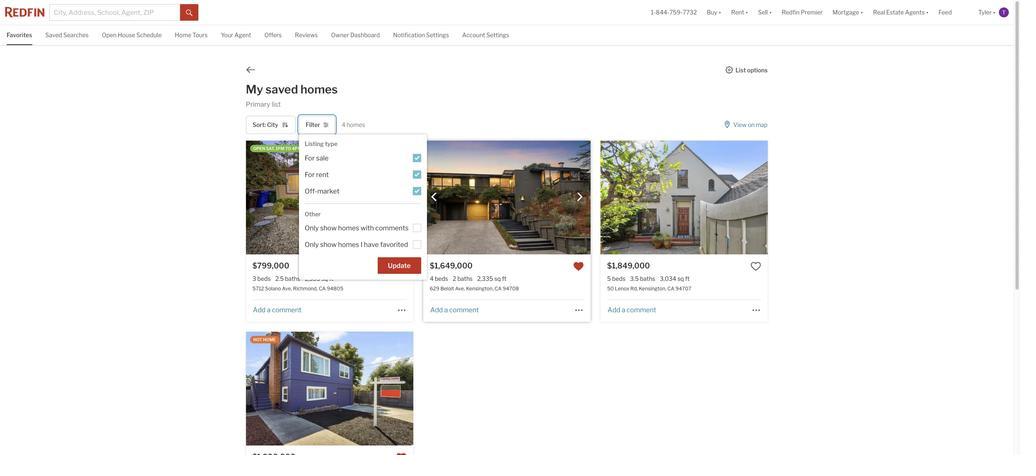 Task type: locate. For each thing, give the bounding box(es) containing it.
favorite button image
[[396, 262, 407, 272], [396, 453, 407, 456]]

▾ for sell ▾
[[770, 9, 772, 16]]

rent
[[316, 171, 329, 179]]

homes up only show homes i have favorited
[[338, 225, 359, 233]]

1 a from the left
[[267, 307, 271, 315]]

94708
[[503, 286, 519, 292]]

beloit
[[441, 286, 454, 292]]

ca for $799,000
[[319, 286, 326, 292]]

option group containing only show homes with comments
[[305, 220, 421, 253]]

2 for from the top
[[305, 171, 315, 179]]

2 sq from the left
[[495, 276, 501, 283]]

2 favorite button image from the top
[[396, 453, 407, 456]]

add
[[253, 307, 266, 315], [431, 307, 443, 315], [608, 307, 621, 315]]

1 vertical spatial for
[[305, 171, 315, 179]]

ca down 2,335 sq ft
[[495, 286, 502, 292]]

1 horizontal spatial add a comment
[[431, 307, 479, 315]]

add a comment down solano
[[253, 307, 302, 315]]

1 add a comment from the left
[[253, 307, 302, 315]]

1 settings from the left
[[426, 31, 449, 39]]

1 horizontal spatial sq
[[495, 276, 501, 283]]

4
[[342, 121, 346, 128], [430, 276, 434, 283]]

1 favorite button image from the left
[[574, 262, 584, 272]]

2 a from the left
[[445, 307, 448, 315]]

1 vertical spatial option group
[[305, 220, 421, 253]]

add a comment button down solano
[[253, 307, 302, 315]]

0 horizontal spatial kensington,
[[466, 286, 494, 292]]

2 horizontal spatial ft
[[686, 276, 690, 283]]

2 horizontal spatial a
[[622, 307, 626, 315]]

tours
[[193, 31, 208, 39]]

0 horizontal spatial add a comment
[[253, 307, 302, 315]]

ave, down 2.5 baths
[[282, 286, 292, 292]]

0 horizontal spatial ave,
[[282, 286, 292, 292]]

sort : city
[[253, 122, 278, 129]]

favorite button image for hot home
[[396, 453, 407, 456]]

2 option group from the top
[[305, 220, 421, 253]]

add a comment for $799,000
[[253, 307, 302, 315]]

2 horizontal spatial add a comment button
[[608, 307, 657, 315]]

premier
[[801, 9, 823, 16]]

2.5
[[275, 276, 284, 283]]

dialog containing for sale
[[299, 135, 427, 280]]

1 show from the top
[[320, 225, 337, 233]]

3.5 baths
[[631, 276, 656, 283]]

baths up 50 lenox rd, kensington, ca 94707
[[640, 276, 656, 283]]

homes inside my saved homes primary list
[[301, 82, 338, 97]]

homes left i
[[338, 241, 359, 249]]

add down 629
[[431, 307, 443, 315]]

for for for rent
[[305, 171, 315, 179]]

comment for $1,649,000
[[450, 307, 479, 315]]

2,335
[[478, 276, 493, 283]]

baths right 2
[[458, 276, 473, 283]]

account settings link
[[463, 25, 510, 44]]

1 sq from the left
[[322, 276, 328, 283]]

show down only show homes with comments
[[320, 241, 337, 249]]

1 favorite button image from the top
[[396, 262, 407, 272]]

▾ right sell
[[770, 9, 772, 16]]

a down beloit
[[445, 307, 448, 315]]

settings for notification settings
[[426, 31, 449, 39]]

2 add a comment from the left
[[431, 307, 479, 315]]

1 photo of 5712 solano ave, richmond, ca 94805 image from the left
[[79, 141, 246, 255]]

add down 50 at bottom
[[608, 307, 621, 315]]

1 horizontal spatial baths
[[458, 276, 473, 283]]

0 horizontal spatial ca
[[319, 286, 326, 292]]

ave, for $799,000
[[282, 286, 292, 292]]

1 kensington, from the left
[[466, 286, 494, 292]]

for left rent
[[305, 171, 315, 179]]

map
[[756, 122, 768, 129]]

2 ▾ from the left
[[746, 9, 749, 16]]

1 ft from the left
[[329, 276, 334, 283]]

2 horizontal spatial ca
[[668, 286, 675, 292]]

3 add a comment from the left
[[608, 307, 657, 315]]

2,335 sq ft
[[478, 276, 507, 283]]

a down lenox
[[622, 307, 626, 315]]

photo of 7004 carol ct, el cerrito, ca 94530 image
[[79, 333, 246, 446], [246, 333, 414, 446], [413, 333, 581, 446]]

saved searches
[[45, 31, 89, 39]]

settings right the notification
[[426, 31, 449, 39]]

settings right account
[[487, 31, 510, 39]]

1 horizontal spatial ca
[[495, 286, 502, 292]]

list
[[272, 101, 281, 109]]

2 horizontal spatial beds
[[613, 276, 626, 283]]

homes up filter popup button
[[301, 82, 338, 97]]

1 only from the top
[[305, 225, 319, 233]]

6 ▾ from the left
[[994, 9, 996, 16]]

show down 'other'
[[320, 225, 337, 233]]

0 horizontal spatial settings
[[426, 31, 449, 39]]

sell ▾
[[759, 9, 772, 16]]

open house schedule link
[[102, 25, 162, 44]]

0 vertical spatial show
[[320, 225, 337, 233]]

2 show from the top
[[320, 241, 337, 249]]

hot home
[[253, 338, 276, 343]]

sq
[[322, 276, 328, 283], [495, 276, 501, 283], [678, 276, 684, 283]]

dashboard
[[351, 31, 380, 39]]

2 horizontal spatial add
[[608, 307, 621, 315]]

2 horizontal spatial baths
[[640, 276, 656, 283]]

▾ right rent on the top right of the page
[[746, 9, 749, 16]]

offers
[[265, 31, 282, 39]]

solano
[[265, 286, 281, 292]]

1 photo of 50 lenox rd, kensington, ca 94707 image from the left
[[434, 141, 601, 255]]

a down solano
[[267, 307, 271, 315]]

beds up beloit
[[435, 276, 448, 283]]

▾ right tyler
[[994, 9, 996, 16]]

1 add from the left
[[253, 307, 266, 315]]

option group for listing type
[[305, 150, 421, 199]]

previous button image
[[430, 193, 438, 202]]

1 horizontal spatial add
[[431, 307, 443, 315]]

3 add from the left
[[608, 307, 621, 315]]

2 comment from the left
[[450, 307, 479, 315]]

1 vertical spatial 4
[[430, 276, 434, 283]]

user photo image
[[1000, 7, 1010, 17]]

1 ave, from the left
[[282, 286, 292, 292]]

0 horizontal spatial baths
[[285, 276, 300, 283]]

for
[[305, 155, 315, 162], [305, 171, 315, 179]]

2 beds from the left
[[435, 276, 448, 283]]

comment
[[272, 307, 302, 315], [450, 307, 479, 315], [627, 307, 657, 315]]

favorite button checkbox for $799,000
[[396, 262, 407, 272]]

add a comment button down beloit
[[430, 307, 480, 315]]

3 comment from the left
[[627, 307, 657, 315]]

option group
[[305, 150, 421, 199], [305, 220, 421, 253]]

ft
[[329, 276, 334, 283], [502, 276, 507, 283], [686, 276, 690, 283]]

notification settings
[[393, 31, 449, 39]]

beds for $1,849,000
[[613, 276, 626, 283]]

beds
[[258, 276, 271, 283], [435, 276, 448, 283], [613, 276, 626, 283]]

open
[[253, 146, 265, 151]]

3 beds
[[253, 276, 271, 283]]

4 right filter popup button
[[342, 121, 346, 128]]

homes
[[301, 82, 338, 97], [347, 121, 365, 128], [338, 225, 359, 233], [338, 241, 359, 249]]

0 vertical spatial only
[[305, 225, 319, 233]]

redfin
[[782, 9, 800, 16]]

saved searches link
[[45, 25, 89, 44]]

kensington, for $1,649,000
[[466, 286, 494, 292]]

comment down rd,
[[627, 307, 657, 315]]

rent
[[732, 9, 745, 16]]

sale
[[316, 155, 329, 162]]

0 horizontal spatial sq
[[322, 276, 328, 283]]

sq right 2,335
[[495, 276, 501, 283]]

tyler
[[979, 9, 992, 16]]

options
[[748, 67, 768, 74]]

photo of 5712 solano ave, richmond, ca 94805 image
[[79, 141, 246, 255], [246, 141, 414, 255], [413, 141, 581, 255]]

ft up 94708
[[502, 276, 507, 283]]

reviews link
[[295, 25, 318, 44]]

4 up 629
[[430, 276, 434, 283]]

real
[[874, 9, 886, 16]]

3 baths from the left
[[640, 276, 656, 283]]

1 photo of 629 beloit ave, kensington, ca 94708 image from the left
[[256, 141, 424, 255]]

photo of 629 beloit ave, kensington, ca 94708 image
[[256, 141, 424, 255], [424, 141, 591, 255], [591, 141, 758, 255]]

add a comment
[[253, 307, 302, 315], [431, 307, 479, 315], [608, 307, 657, 315]]

4 for 4 homes
[[342, 121, 346, 128]]

kensington, down 2,335
[[466, 286, 494, 292]]

3 photo of 629 beloit ave, kensington, ca 94708 image from the left
[[591, 141, 758, 255]]

add a comment button down rd,
[[608, 307, 657, 315]]

beds right 5
[[613, 276, 626, 283]]

1 horizontal spatial kensington,
[[639, 286, 667, 292]]

1 horizontal spatial 4
[[430, 276, 434, 283]]

▾
[[719, 9, 722, 16], [746, 9, 749, 16], [770, 9, 772, 16], [861, 9, 864, 16], [927, 9, 929, 16], [994, 9, 996, 16]]

3 sq from the left
[[678, 276, 684, 283]]

1 horizontal spatial comment
[[450, 307, 479, 315]]

ft up 94805
[[329, 276, 334, 283]]

kensington, down 3.5 baths
[[639, 286, 667, 292]]

3 add a comment button from the left
[[608, 307, 657, 315]]

favorite button image
[[574, 262, 584, 272], [751, 262, 762, 272]]

▾ right mortgage
[[861, 9, 864, 16]]

▾ for rent ▾
[[746, 9, 749, 16]]

3 a from the left
[[622, 307, 626, 315]]

▾ right buy
[[719, 9, 722, 16]]

ft up 94707
[[686, 276, 690, 283]]

3 beds from the left
[[613, 276, 626, 283]]

comment down 5712 solano ave, richmond, ca 94805
[[272, 307, 302, 315]]

only
[[305, 225, 319, 233], [305, 241, 319, 249]]

add a comment button for $1,849,000
[[608, 307, 657, 315]]

1 ca from the left
[[319, 286, 326, 292]]

baths for $1,649,000
[[458, 276, 473, 283]]

1 vertical spatial show
[[320, 241, 337, 249]]

1 horizontal spatial add a comment button
[[430, 307, 480, 315]]

2 photo of 629 beloit ave, kensington, ca 94708 image from the left
[[424, 141, 591, 255]]

open house schedule
[[102, 31, 162, 39]]

photo of 50 lenox rd, kensington, ca 94707 image
[[434, 141, 601, 255], [601, 141, 769, 255], [768, 141, 936, 255]]

2 horizontal spatial comment
[[627, 307, 657, 315]]

kensington, for $1,849,000
[[639, 286, 667, 292]]

sq up 94707
[[678, 276, 684, 283]]

3,034
[[660, 276, 677, 283]]

0 horizontal spatial 4
[[342, 121, 346, 128]]

▾ right agents
[[927, 9, 929, 16]]

0 horizontal spatial ft
[[329, 276, 334, 283]]

0 horizontal spatial a
[[267, 307, 271, 315]]

submit search image
[[186, 9, 193, 16]]

account settings
[[463, 31, 510, 39]]

redfin premier button
[[777, 0, 828, 25]]

1 baths from the left
[[285, 276, 300, 283]]

1-844-759-7732 link
[[651, 9, 697, 16]]

list options button
[[726, 66, 769, 74]]

3 ca from the left
[[668, 286, 675, 292]]

1 horizontal spatial a
[[445, 307, 448, 315]]

0 horizontal spatial beds
[[258, 276, 271, 283]]

ft for $799,000
[[329, 276, 334, 283]]

add a comment for $1,649,000
[[431, 307, 479, 315]]

0 horizontal spatial add
[[253, 307, 266, 315]]

listing
[[305, 141, 324, 148]]

kensington,
[[466, 286, 494, 292], [639, 286, 667, 292]]

for left 'sale'
[[305, 155, 315, 162]]

2 favorite button image from the left
[[751, 262, 762, 272]]

a
[[267, 307, 271, 315], [445, 307, 448, 315], [622, 307, 626, 315]]

City, Address, School, Agent, ZIP search field
[[49, 4, 180, 21]]

feed button
[[934, 0, 974, 25]]

2 add from the left
[[431, 307, 443, 315]]

0 vertical spatial option group
[[305, 150, 421, 199]]

ca down 3,034
[[668, 286, 675, 292]]

1pm
[[276, 146, 285, 151]]

4 for 4 beds
[[430, 276, 434, 283]]

$799,000
[[253, 262, 290, 271]]

1 horizontal spatial favorite button image
[[751, 262, 762, 272]]

baths
[[285, 276, 300, 283], [458, 276, 473, 283], [640, 276, 656, 283]]

baths for $1,849,000
[[640, 276, 656, 283]]

offers link
[[265, 25, 282, 44]]

2 horizontal spatial sq
[[678, 276, 684, 283]]

dialog
[[299, 135, 427, 280]]

3 ft from the left
[[686, 276, 690, 283]]

$1,849,000
[[608, 262, 650, 271]]

1 add a comment button from the left
[[253, 307, 302, 315]]

2 ca from the left
[[495, 286, 502, 292]]

add for $799,000
[[253, 307, 266, 315]]

3.5
[[631, 276, 639, 283]]

1 horizontal spatial settings
[[487, 31, 510, 39]]

1 vertical spatial only
[[305, 241, 319, 249]]

favorite button checkbox
[[396, 262, 407, 272], [751, 262, 762, 272], [396, 453, 407, 456]]

favorite button image for $1,649,000
[[574, 262, 584, 272]]

3 ▾ from the left
[[770, 9, 772, 16]]

sell ▾ button
[[759, 0, 772, 25]]

1 horizontal spatial beds
[[435, 276, 448, 283]]

comments
[[376, 225, 409, 233]]

beds right "3"
[[258, 276, 271, 283]]

1 photo of 7004 carol ct, el cerrito, ca 94530 image from the left
[[79, 333, 246, 446]]

baths up 5712 solano ave, richmond, ca 94805
[[285, 276, 300, 283]]

homes for my saved homes primary list
[[301, 82, 338, 97]]

1 beds from the left
[[258, 276, 271, 283]]

mortgage ▾
[[833, 9, 864, 16]]

hot
[[253, 338, 262, 343]]

1 option group from the top
[[305, 150, 421, 199]]

2 settings from the left
[[487, 31, 510, 39]]

0 vertical spatial 4
[[342, 121, 346, 128]]

comment down 629 beloit ave, kensington, ca 94708
[[450, 307, 479, 315]]

50 lenox rd, kensington, ca 94707
[[608, 286, 692, 292]]

5 beds
[[608, 276, 626, 283]]

add down 5712
[[253, 307, 266, 315]]

1 ▾ from the left
[[719, 9, 722, 16]]

2 ave, from the left
[[455, 286, 465, 292]]

ave, down 2 baths
[[455, 286, 465, 292]]

buy ▾ button
[[707, 0, 722, 25]]

2 only from the top
[[305, 241, 319, 249]]

owner dashboard link
[[331, 25, 380, 44]]

0 vertical spatial for
[[305, 155, 315, 162]]

settings for account settings
[[487, 31, 510, 39]]

add a comment down beloit
[[431, 307, 479, 315]]

1 horizontal spatial ft
[[502, 276, 507, 283]]

0 vertical spatial favorite button image
[[396, 262, 407, 272]]

2 baths from the left
[[458, 276, 473, 283]]

1 horizontal spatial ave,
[[455, 286, 465, 292]]

2 photo of 7004 carol ct, el cerrito, ca 94530 image from the left
[[246, 333, 414, 446]]

saved
[[45, 31, 62, 39]]

5712
[[253, 286, 264, 292]]

favorites
[[7, 31, 32, 39]]

add a comment down rd,
[[608, 307, 657, 315]]

option group containing for sale
[[305, 150, 421, 199]]

sq right 1,583 on the bottom left of page
[[322, 276, 328, 283]]

for sale
[[305, 155, 329, 162]]

with
[[361, 225, 374, 233]]

50
[[608, 286, 614, 292]]

1 vertical spatial favorite button image
[[396, 453, 407, 456]]

ca down 1,583 sq ft
[[319, 286, 326, 292]]

homes for only show homes with comments
[[338, 225, 359, 233]]

0 horizontal spatial add a comment button
[[253, 307, 302, 315]]

0 horizontal spatial comment
[[272, 307, 302, 315]]

1 for from the top
[[305, 155, 315, 162]]

sq for $1,649,000
[[495, 276, 501, 283]]

2 ft from the left
[[502, 276, 507, 283]]

ft for $1,649,000
[[502, 276, 507, 283]]

2 horizontal spatial add a comment
[[608, 307, 657, 315]]

for rent
[[305, 171, 329, 179]]

0 horizontal spatial favorite button image
[[574, 262, 584, 272]]

4 ▾ from the left
[[861, 9, 864, 16]]

3 photo of 7004 carol ct, el cerrito, ca 94530 image from the left
[[413, 333, 581, 446]]

2 add a comment button from the left
[[430, 307, 480, 315]]

2 kensington, from the left
[[639, 286, 667, 292]]

1 comment from the left
[[272, 307, 302, 315]]

filter button
[[299, 116, 335, 134]]



Task type: vqa. For each thing, say whether or not it's contained in the screenshot.
94805
yes



Task type: describe. For each thing, give the bounding box(es) containing it.
1-
[[651, 9, 656, 16]]

my saved homes primary list
[[246, 82, 338, 109]]

your
[[221, 31, 233, 39]]

add a comment button for $799,000
[[253, 307, 302, 315]]

favorited
[[380, 241, 408, 249]]

baths for $799,000
[[285, 276, 300, 283]]

lenox
[[615, 286, 630, 292]]

your agent
[[221, 31, 251, 39]]

mortgage
[[833, 9, 860, 16]]

redfin premier
[[782, 9, 823, 16]]

home tours
[[175, 31, 208, 39]]

sat,
[[266, 146, 275, 151]]

▾ for mortgage ▾
[[861, 9, 864, 16]]

sort
[[253, 122, 265, 129]]

add a comment button for $1,649,000
[[430, 307, 480, 315]]

show for only show homes with comments
[[320, 225, 337, 233]]

list
[[736, 67, 746, 74]]

5
[[608, 276, 611, 283]]

only for only show homes i have favorited
[[305, 241, 319, 249]]

4pm
[[292, 146, 302, 151]]

primary
[[246, 101, 270, 109]]

show for only show homes i have favorited
[[320, 241, 337, 249]]

5712 solano ave, richmond, ca 94805
[[253, 286, 344, 292]]

city
[[267, 122, 278, 129]]

real estate agents ▾ link
[[874, 0, 929, 25]]

add a comment for $1,849,000
[[608, 307, 657, 315]]

mortgage ▾ button
[[833, 0, 864, 25]]

real estate agents ▾ button
[[869, 0, 934, 25]]

off-
[[305, 188, 318, 196]]

home
[[175, 31, 191, 39]]

▾ for tyler ▾
[[994, 9, 996, 16]]

buy ▾
[[707, 9, 722, 16]]

notification settings link
[[393, 25, 449, 44]]

sell ▾ button
[[754, 0, 777, 25]]

2 photo of 50 lenox rd, kensington, ca 94707 image from the left
[[601, 141, 769, 255]]

feed
[[939, 9, 953, 16]]

add for $1,849,000
[[608, 307, 621, 315]]

for for for sale
[[305, 155, 315, 162]]

have
[[364, 241, 379, 249]]

4 homes
[[342, 121, 365, 128]]

beds for $799,000
[[258, 276, 271, 283]]

type
[[325, 141, 338, 148]]

favorite button checkbox
[[574, 262, 584, 272]]

$1,649,000
[[430, 262, 473, 271]]

ave, for $1,649,000
[[455, 286, 465, 292]]

rent ▾ button
[[732, 0, 749, 25]]

94707
[[676, 286, 692, 292]]

account
[[463, 31, 486, 39]]

629
[[430, 286, 440, 292]]

1,583 sq ft
[[305, 276, 334, 283]]

option group for other
[[305, 220, 421, 253]]

5 ▾ from the left
[[927, 9, 929, 16]]

rd,
[[631, 286, 638, 292]]

comment for $799,000
[[272, 307, 302, 315]]

your agent link
[[221, 25, 251, 44]]

ca for $1,649,000
[[495, 286, 502, 292]]

4 beds
[[430, 276, 448, 283]]

filter
[[306, 122, 320, 129]]

sq for $799,000
[[322, 276, 328, 283]]

view on map
[[734, 122, 768, 129]]

i
[[361, 241, 363, 249]]

schedule
[[137, 31, 162, 39]]

ca for $1,849,000
[[668, 286, 675, 292]]

comment for $1,849,000
[[627, 307, 657, 315]]

94805
[[327, 286, 344, 292]]

3 photo of 5712 solano ave, richmond, ca 94805 image from the left
[[413, 141, 581, 255]]

3,034 sq ft
[[660, 276, 690, 283]]

a for $799,000
[[267, 307, 271, 315]]

add for $1,649,000
[[431, 307, 443, 315]]

only show homes i have favorited
[[305, 241, 408, 249]]

list options
[[736, 67, 768, 74]]

saved
[[266, 82, 298, 97]]

other
[[305, 211, 321, 218]]

favorite button checkbox for $1,849,000
[[751, 262, 762, 272]]

rent ▾
[[732, 9, 749, 16]]

only for only show homes with comments
[[305, 225, 319, 233]]

notification
[[393, 31, 425, 39]]

owner dashboard
[[331, 31, 380, 39]]

rent ▾ button
[[727, 0, 754, 25]]

3 photo of 50 lenox rd, kensington, ca 94707 image from the left
[[768, 141, 936, 255]]

agent
[[235, 31, 251, 39]]

tyler ▾
[[979, 9, 996, 16]]

listing type
[[305, 141, 338, 148]]

a for $1,849,000
[[622, 307, 626, 315]]

next button image
[[576, 193, 584, 202]]

beds for $1,649,000
[[435, 276, 448, 283]]

home
[[263, 338, 276, 343]]

my
[[246, 82, 263, 97]]

3
[[253, 276, 256, 283]]

real estate agents ▾
[[874, 9, 929, 16]]

1,583
[[305, 276, 320, 283]]

629 beloit ave, kensington, ca 94708
[[430, 286, 519, 292]]

buy
[[707, 9, 718, 16]]

update button
[[378, 258, 421, 275]]

favorite button image for $1,849,000
[[751, 262, 762, 272]]

homes right filter popup button
[[347, 121, 365, 128]]

on
[[748, 122, 755, 129]]

a for $1,649,000
[[445, 307, 448, 315]]

7732
[[683, 9, 697, 16]]

favorite button image for open sat, 1pm to 4pm
[[396, 262, 407, 272]]

homes for only show homes i have favorited
[[338, 241, 359, 249]]

sq for $1,849,000
[[678, 276, 684, 283]]

2 photo of 5712 solano ave, richmond, ca 94805 image from the left
[[246, 141, 414, 255]]

ft for $1,849,000
[[686, 276, 690, 283]]

▾ for buy ▾
[[719, 9, 722, 16]]

searches
[[63, 31, 89, 39]]

off-market
[[305, 188, 340, 196]]

home tours link
[[175, 25, 208, 44]]

:
[[265, 122, 266, 129]]



